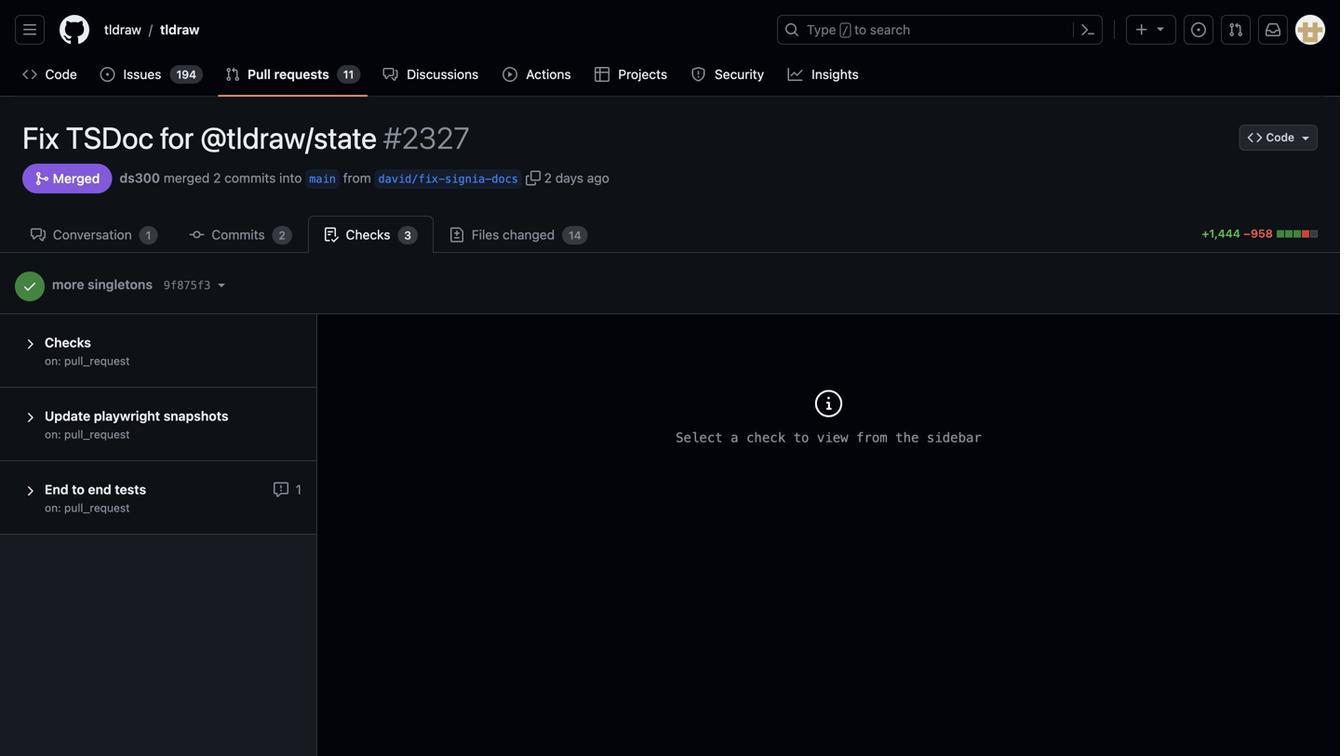 Task type: describe. For each thing, give the bounding box(es) containing it.
graph image
[[788, 67, 803, 82]]

projects
[[618, 67, 667, 82]]

end to end tests on: pull_request
[[45, 482, 146, 515]]

select a check to view from the sidebar
[[676, 430, 982, 446]]

command palette image
[[1081, 22, 1095, 37]]

merged
[[49, 171, 100, 186]]

triangle down image
[[1153, 21, 1168, 36]]

for
[[160, 120, 194, 155]]

search
[[870, 22, 910, 37]]

on: inside update playwright snapshots on: pull_request
[[45, 428, 61, 441]]

security link
[[684, 60, 773, 88]]

report image
[[273, 483, 288, 497]]

194
[[176, 68, 196, 81]]

code link
[[15, 60, 85, 88]]

type / to search
[[807, 22, 910, 37]]

comment discussion image
[[31, 228, 46, 242]]

show details image for update
[[22, 410, 37, 425]]

2 days ago
[[544, 170, 609, 185]]

the
[[895, 430, 919, 446]]

changed
[[503, 227, 555, 242]]

0 horizontal spatial 2
[[213, 170, 221, 185]]

2 for 2 days ago
[[544, 170, 552, 185]]

snapshots
[[163, 409, 228, 424]]

1 vertical spatial to
[[793, 430, 809, 446]]

0 horizontal spatial issue opened image
[[100, 67, 115, 82]]

2 for 2
[[279, 229, 286, 242]]

to inside "end to end tests on: pull_request"
[[72, 482, 85, 497]]

git pull request image for left issue opened icon
[[225, 67, 240, 82]]

insights link
[[781, 60, 868, 88]]

merged
[[164, 170, 210, 185]]

files
[[472, 227, 499, 242]]

conversation
[[49, 227, 135, 242]]

/ for tldraw
[[149, 22, 153, 37]]

pull_request inside the checks on: pull_request
[[64, 355, 130, 368]]

actions
[[526, 67, 571, 82]]

more
[[52, 277, 84, 292]]

update playwright snapshots on: pull_request
[[45, 409, 228, 441]]

git commit image
[[189, 228, 204, 242]]

into
[[279, 170, 302, 185]]

git pull request image for right issue opened icon
[[1229, 22, 1243, 37]]

pull requests
[[248, 67, 329, 82]]

more singletons
[[52, 277, 153, 292]]

checklist image
[[324, 228, 339, 242]]

playwright
[[94, 409, 160, 424]]

2 tldraw link from the left
[[153, 15, 207, 45]]

14
[[569, 229, 581, 242]]

1 tldraw from the left
[[104, 22, 141, 37]]

tests
[[115, 482, 146, 497]]

2 tldraw from the left
[[160, 22, 200, 37]]

ds300
[[119, 170, 160, 185]]

play image
[[503, 67, 518, 82]]

0 horizontal spatial from
[[343, 170, 371, 185]]

1 inside check suites element
[[292, 482, 302, 497]]

ds300 merged 2 commits into main from david/fix-signia-docs
[[119, 170, 518, 185]]

pull
[[248, 67, 271, 82]]

david/fix-
[[378, 172, 445, 185]]

main
[[309, 172, 336, 185]]

9f875f3 button
[[164, 275, 225, 295]]

pull_request inside "end to end tests on: pull_request"
[[64, 502, 130, 515]]

file diff image
[[450, 228, 464, 242]]

signia-
[[445, 172, 492, 185]]

checks for checks on: pull_request
[[45, 335, 91, 350]]

homepage image
[[60, 15, 89, 45]]

0 vertical spatial code
[[45, 67, 77, 82]]

notifications image
[[1266, 22, 1281, 37]]

/ for type
[[842, 24, 849, 37]]

plus image
[[1135, 22, 1149, 37]]



Task type: vqa. For each thing, say whether or not it's contained in the screenshot.


Task type: locate. For each thing, give the bounding box(es) containing it.
view
[[817, 430, 848, 446]]

pull_request down update
[[64, 428, 130, 441]]

1 show details image from the top
[[22, 337, 37, 352]]

1 horizontal spatial issue opened image
[[1191, 22, 1206, 37]]

tldraw link up 194
[[153, 15, 207, 45]]

3 pull_request from the top
[[64, 502, 130, 515]]

table image
[[595, 67, 609, 82]]

0 horizontal spatial /
[[149, 22, 153, 37]]

1 vertical spatial git pull request image
[[225, 67, 240, 82]]

/ up "issues"
[[149, 22, 153, 37]]

discussions
[[407, 67, 479, 82]]

1 pull_request from the top
[[64, 355, 130, 368]]

1 inside pull request tabs element
[[146, 229, 151, 242]]

0 vertical spatial on:
[[45, 355, 61, 368]]

tldraw / tldraw
[[104, 22, 200, 37]]

2 pull_request from the top
[[64, 428, 130, 441]]

3
[[404, 229, 411, 242]]

projects link
[[587, 60, 676, 88]]

days
[[555, 170, 584, 185]]

@tldraw/state
[[200, 120, 377, 155]]

1 vertical spatial on:
[[45, 428, 61, 441]]

2 show details image from the top
[[22, 410, 37, 425]]

1 horizontal spatial code
[[1266, 131, 1295, 144]]

2 right "copy" icon
[[544, 170, 552, 185]]

commits
[[224, 170, 276, 185]]

2 right merged
[[213, 170, 221, 185]]

issue opened image right triangle down icon
[[1191, 22, 1206, 37]]

main link
[[309, 169, 336, 189]]

pull request tabs element
[[15, 216, 1193, 253]]

1 horizontal spatial from
[[856, 430, 888, 446]]

0 vertical spatial issue opened image
[[1191, 22, 1206, 37]]

show details image down the check image
[[22, 337, 37, 352]]

issue opened image
[[1191, 22, 1206, 37], [100, 67, 115, 82]]

sidebar
[[927, 430, 982, 446]]

david/fix-signia-docs link
[[378, 169, 518, 189]]

to left view
[[793, 430, 809, 446]]

list
[[97, 15, 766, 45]]

code image
[[22, 67, 37, 82]]

docs
[[492, 172, 518, 185]]

/ inside tldraw / tldraw
[[149, 22, 153, 37]]

issue opened image left "issues"
[[100, 67, 115, 82]]

0 vertical spatial show details image
[[22, 337, 37, 352]]

1 vertical spatial code
[[1266, 131, 1295, 144]]

check image
[[22, 279, 37, 294]]

1 horizontal spatial git pull request image
[[1229, 22, 1243, 37]]

select
[[676, 430, 723, 446]]

git pull request image left the pull
[[225, 67, 240, 82]]

from
[[343, 170, 371, 185], [856, 430, 888, 446]]

pull_request inside update playwright snapshots on: pull_request
[[64, 428, 130, 441]]

code right code image
[[45, 67, 77, 82]]

pull_request
[[64, 355, 130, 368], [64, 428, 130, 441], [64, 502, 130, 515]]

/
[[149, 22, 153, 37], [842, 24, 849, 37]]

issues
[[123, 67, 161, 82]]

1 on: from the top
[[45, 355, 61, 368]]

2 vertical spatial show details image
[[22, 484, 37, 499]]

discussions link
[[375, 60, 488, 88]]

files changed
[[468, 227, 558, 242]]

security
[[715, 67, 764, 82]]

check
[[746, 430, 786, 446]]

git pull request image left notifications icon
[[1229, 22, 1243, 37]]

requests
[[274, 67, 329, 82]]

0 horizontal spatial git pull request image
[[225, 67, 240, 82]]

0 vertical spatial pull_request
[[64, 355, 130, 368]]

actions link
[[495, 60, 580, 88]]

a
[[731, 430, 739, 446]]

end
[[45, 482, 69, 497]]

triangle down image
[[1298, 130, 1313, 145]]

0 horizontal spatial tldraw
[[104, 22, 141, 37]]

2 on: from the top
[[45, 428, 61, 441]]

1 vertical spatial 1
[[292, 482, 302, 497]]

1 vertical spatial issue opened image
[[100, 67, 115, 82]]

to
[[854, 22, 867, 37], [793, 430, 809, 446], [72, 482, 85, 497]]

ago
[[587, 170, 609, 185]]

checks inside the checks on: pull_request
[[45, 335, 91, 350]]

git merge image
[[34, 171, 49, 186]]

copy image
[[526, 171, 541, 185]]

show details image
[[22, 337, 37, 352], [22, 410, 37, 425], [22, 484, 37, 499]]

1 horizontal spatial 1
[[292, 482, 302, 497]]

pull_request up update
[[64, 355, 130, 368]]

fix tsdoc for @tldraw/state #2327
[[22, 120, 470, 155]]

+1,444
[[1202, 227, 1240, 240]]

to left end
[[72, 482, 85, 497]]

tldraw right homepage image
[[104, 22, 141, 37]]

ds300 link
[[119, 168, 160, 188]]

#2327
[[383, 120, 470, 155]]

shield image
[[691, 67, 706, 82]]

−958
[[1243, 227, 1273, 240]]

2 vertical spatial to
[[72, 482, 85, 497]]

on: down end
[[45, 502, 61, 515]]

comment discussion image
[[383, 67, 398, 82]]

2 right commits on the top of page
[[279, 229, 286, 242]]

on:
[[45, 355, 61, 368], [45, 428, 61, 441], [45, 502, 61, 515]]

to left search
[[854, 22, 867, 37]]

update
[[45, 409, 90, 424]]

0 horizontal spatial checks
[[45, 335, 91, 350]]

tldraw link right homepage image
[[97, 15, 149, 45]]

checks inside pull request tabs element
[[342, 227, 394, 242]]

checks
[[342, 227, 394, 242], [45, 335, 91, 350]]

tldraw link
[[97, 15, 149, 45], [153, 15, 207, 45]]

from left the
[[856, 430, 888, 446]]

9f875f3
[[164, 279, 211, 292]]

tldraw up 194
[[160, 22, 200, 37]]

pull_request down end
[[64, 502, 130, 515]]

0 vertical spatial to
[[854, 22, 867, 37]]

on: inside the checks on: pull_request
[[45, 355, 61, 368]]

list containing tldraw / tldraw
[[97, 15, 766, 45]]

checks on: pull_request
[[45, 335, 130, 368]]

type
[[807, 22, 836, 37]]

0 vertical spatial from
[[343, 170, 371, 185]]

0 horizontal spatial tldraw link
[[97, 15, 149, 45]]

+1,444 −958
[[1202, 227, 1276, 240]]

0 vertical spatial 1
[[146, 229, 151, 242]]

1 horizontal spatial tldraw link
[[153, 15, 207, 45]]

end
[[88, 482, 111, 497]]

3 on: from the top
[[45, 502, 61, 515]]

/ inside type / to search
[[842, 24, 849, 37]]

2 horizontal spatial 2
[[544, 170, 552, 185]]

1
[[146, 229, 151, 242], [292, 482, 302, 497]]

1 vertical spatial show details image
[[22, 410, 37, 425]]

tldraw
[[104, 22, 141, 37], [160, 22, 200, 37]]

11
[[343, 68, 354, 81]]

0 horizontal spatial 1
[[146, 229, 151, 242]]

on: up update
[[45, 355, 61, 368]]

on: down update
[[45, 428, 61, 441]]

show details image for checks
[[22, 337, 37, 352]]

1 left git commit "icon"
[[146, 229, 151, 242]]

show details image left update
[[22, 410, 37, 425]]

2
[[213, 170, 221, 185], [544, 170, 552, 185], [279, 229, 286, 242]]

1 vertical spatial checks
[[45, 335, 91, 350]]

2 vertical spatial on:
[[45, 502, 61, 515]]

on: inside "end to end tests on: pull_request"
[[45, 502, 61, 515]]

/ right the type at the top right
[[842, 24, 849, 37]]

1 right "report" image
[[292, 482, 302, 497]]

1 horizontal spatial to
[[793, 430, 809, 446]]

git pull request image
[[1229, 22, 1243, 37], [225, 67, 240, 82]]

insights
[[812, 67, 859, 82]]

checks for checks
[[342, 227, 394, 242]]

2 vertical spatial pull_request
[[64, 502, 130, 515]]

1 vertical spatial pull_request
[[64, 428, 130, 441]]

3 show details image from the top
[[22, 484, 37, 499]]

show details image left end
[[22, 484, 37, 499]]

1 vertical spatial from
[[856, 430, 888, 446]]

code
[[45, 67, 77, 82], [1266, 131, 1295, 144]]

1 horizontal spatial tldraw
[[160, 22, 200, 37]]

singletons
[[88, 277, 153, 292]]

1 horizontal spatial /
[[842, 24, 849, 37]]

1 tldraw link from the left
[[97, 15, 149, 45]]

commits
[[208, 227, 268, 242]]

tsdoc
[[66, 120, 154, 155]]

0 vertical spatial checks
[[342, 227, 394, 242]]

0 horizontal spatial to
[[72, 482, 85, 497]]

fix
[[22, 120, 59, 155]]

code right code icon
[[1266, 131, 1295, 144]]

2 horizontal spatial to
[[854, 22, 867, 37]]

1 horizontal spatial checks
[[342, 227, 394, 242]]

code image
[[1248, 130, 1263, 145]]

0 horizontal spatial code
[[45, 67, 77, 82]]

checks down more
[[45, 335, 91, 350]]

1 horizontal spatial 2
[[279, 229, 286, 242]]

0 vertical spatial git pull request image
[[1229, 22, 1243, 37]]

2 inside pull request tabs element
[[279, 229, 286, 242]]

checks right checklist icon on the left top of page
[[342, 227, 394, 242]]

check suites element
[[0, 314, 316, 757]]

from right main
[[343, 170, 371, 185]]



